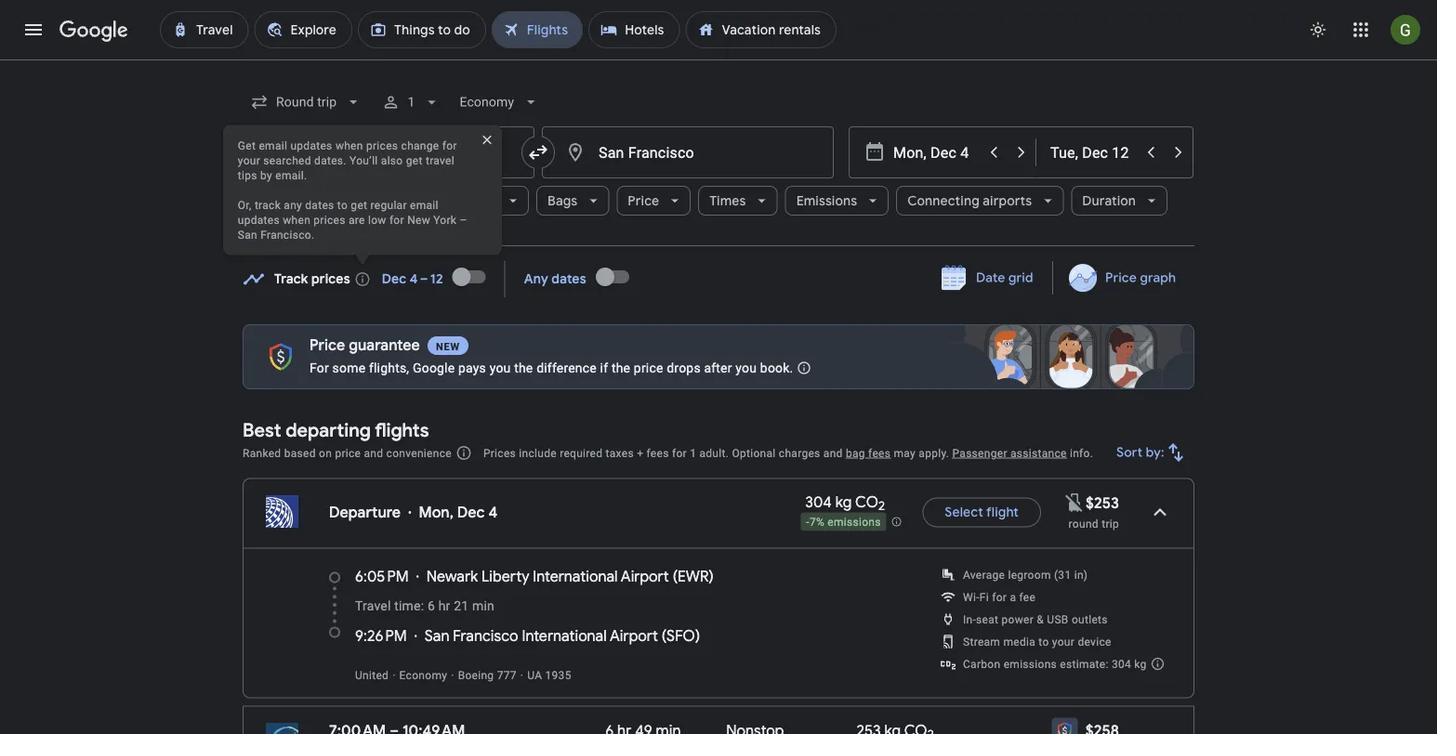 Task type: locate. For each thing, give the bounding box(es) containing it.
1 vertical spatial 304
[[1112, 658, 1132, 671]]

0 vertical spatial international
[[533, 567, 618, 586]]

kg right estimate: at the right
[[1135, 658, 1147, 671]]

dec inside the find the best price region
[[382, 271, 407, 288]]

email inside or, track any dates to get regular email updates when prices are low for new york – san francisco.
[[410, 199, 439, 212]]

6:05 pm
[[355, 567, 409, 586]]

1 vertical spatial new
[[436, 341, 460, 353]]

to right filters on the left top of page
[[337, 199, 348, 212]]

) for san francisco international airport ( sfo )
[[696, 627, 701, 646]]

304 right estimate: at the right
[[1112, 658, 1132, 671]]

0 horizontal spatial the
[[515, 360, 533, 376]]

close dialog image
[[465, 118, 510, 162]]

carbon emissions estimate: 304 kg
[[964, 658, 1147, 671]]

1 vertical spatial (
[[662, 627, 667, 646]]

get up are
[[351, 199, 368, 212]]

estimate:
[[1061, 658, 1109, 671]]

dec 4 – 12
[[382, 271, 443, 288]]

round trip
[[1069, 518, 1120, 531]]

airport left the ewr
[[621, 567, 670, 586]]

0 vertical spatial 304
[[806, 493, 832, 512]]

kg up -7% emissions
[[836, 493, 852, 512]]

get
[[238, 139, 256, 152]]

emissions down stream media to your device at the right of page
[[1004, 658, 1058, 671]]

tips
[[238, 169, 257, 182]]

san down or,
[[238, 228, 258, 241]]

0 horizontal spatial price
[[310, 336, 345, 355]]

0 vertical spatial san
[[238, 228, 258, 241]]

0 horizontal spatial fees
[[647, 447, 669, 460]]

new up google
[[436, 341, 460, 353]]

dec left 4
[[457, 503, 485, 522]]

international up 1935
[[522, 627, 607, 646]]

some
[[333, 360, 366, 376]]

prices left learn more about tracked prices icon
[[312, 271, 350, 288]]

you right after
[[736, 360, 757, 376]]

price
[[628, 193, 660, 209], [1106, 270, 1137, 286], [310, 336, 345, 355]]

0 vertical spatial to
[[337, 199, 348, 212]]

( up sfo
[[673, 567, 678, 586]]

dates inside or, track any dates to get regular email updates when prices are low for new york – san francisco.
[[305, 199, 334, 212]]

get inside or, track any dates to get regular email updates when prices are low for new york – san francisco.
[[351, 199, 368, 212]]

best departing flights
[[243, 419, 429, 442]]

0 vertical spatial dec
[[382, 271, 407, 288]]

1 horizontal spatial 304
[[1112, 658, 1132, 671]]

newark liberty international airport ( ewr )
[[427, 567, 714, 586]]

(
[[673, 567, 678, 586], [662, 627, 667, 646]]

get inside 'get email updates when prices change for your searched dates. you'll also get travel tips by email.'
[[406, 154, 423, 167]]

you right 'pays' on the left of the page
[[490, 360, 511, 376]]

1 horizontal spatial email
[[410, 199, 439, 212]]

google
[[413, 360, 455, 376]]

None text field
[[542, 126, 834, 179]]

updates up the dates.
[[291, 139, 333, 152]]

1 horizontal spatial your
[[1053, 636, 1075, 649]]

all filters
[[278, 193, 333, 209]]

Departure time: 6:05 PM. text field
[[355, 567, 409, 586]]

0 horizontal spatial dec
[[382, 271, 407, 288]]

0 horizontal spatial 304
[[806, 493, 832, 512]]

0 vertical spatial new
[[408, 213, 431, 226]]

0 vertical spatial 1
[[408, 94, 415, 110]]

0 horizontal spatial email
[[259, 139, 288, 152]]

1 horizontal spatial dec
[[457, 503, 485, 522]]

0 horizontal spatial to
[[337, 199, 348, 212]]

1 horizontal spatial price
[[628, 193, 660, 209]]

san down "6"
[[425, 627, 450, 646]]

Return text field
[[1051, 127, 1137, 178]]

0 horizontal spatial you
[[490, 360, 511, 376]]

by
[[260, 169, 272, 182]]

taxes
[[606, 447, 634, 460]]

1 vertical spatial )
[[696, 627, 701, 646]]

when down any
[[283, 213, 311, 226]]

0 vertical spatial when
[[336, 139, 363, 152]]

0 vertical spatial emissions
[[828, 516, 882, 529]]

0 vertical spatial dates
[[305, 199, 334, 212]]

fi
[[980, 591, 990, 604]]

1 horizontal spatial price
[[634, 360, 664, 376]]

0 horizontal spatial when
[[283, 213, 311, 226]]

Departure time: 7:00 AM. text field
[[329, 722, 386, 735]]

1 horizontal spatial updates
[[291, 139, 333, 152]]

2 horizontal spatial price
[[1106, 270, 1137, 286]]

airports
[[983, 193, 1033, 209]]

price inside 'popup button'
[[628, 193, 660, 209]]

international up san francisco international airport ( sfo )
[[533, 567, 618, 586]]

1 vertical spatial updates
[[238, 213, 280, 226]]

emissions down 304 kg co 2
[[828, 516, 882, 529]]

price left drops
[[634, 360, 664, 376]]

0 horizontal spatial new
[[408, 213, 431, 226]]

0 horizontal spatial dates
[[305, 199, 334, 212]]

0 horizontal spatial price
[[335, 447, 361, 460]]

1 vertical spatial international
[[522, 627, 607, 646]]

0 horizontal spatial get
[[351, 199, 368, 212]]

0 vertical spatial )
[[709, 567, 714, 586]]

1 horizontal spatial new
[[436, 341, 460, 353]]

1 vertical spatial emissions
[[1004, 658, 1058, 671]]

None field
[[243, 86, 370, 119], [452, 86, 548, 119], [243, 86, 370, 119], [452, 86, 548, 119]]

price guarantee
[[310, 336, 420, 355]]

san inside best departing flights main content
[[425, 627, 450, 646]]

1 vertical spatial airport
[[610, 627, 659, 646]]

None search field
[[243, 80, 1195, 246]]

2 vertical spatial prices
[[312, 271, 350, 288]]

for
[[310, 360, 329, 376]]

dates
[[305, 199, 334, 212], [552, 271, 587, 288]]

1 horizontal spatial san
[[425, 627, 450, 646]]

price inside button
[[1106, 270, 1137, 286]]

email inside 'get email updates when prices change for your searched dates. you'll also get travel tips by email.'
[[259, 139, 288, 152]]

) for newark liberty international airport ( ewr )
[[709, 567, 714, 586]]

0 horizontal spatial and
[[364, 447, 384, 460]]

0 vertical spatial prices
[[366, 139, 398, 152]]

total duration 6 hr 49 min. element
[[606, 722, 727, 735]]

low
[[368, 213, 387, 226]]

international
[[533, 567, 618, 586], [522, 627, 607, 646]]

0 horizontal spatial san
[[238, 228, 258, 241]]

2 fees from the left
[[869, 447, 891, 460]]

0 vertical spatial get
[[406, 154, 423, 167]]

1 horizontal spatial 1
[[690, 447, 697, 460]]

leaves john f. kennedy international airport at 7:00 am on monday, december 4 and arrives at san francisco international airport at 10:49 am on monday, december 4. element
[[329, 722, 465, 735]]

san francisco international airport ( sfo )
[[425, 627, 701, 646]]

0 vertical spatial kg
[[836, 493, 852, 512]]

dec right learn more about tracked prices icon
[[382, 271, 407, 288]]

1 vertical spatial dates
[[552, 271, 587, 288]]

dec
[[382, 271, 407, 288], [457, 503, 485, 522]]

stream
[[964, 636, 1001, 649]]

ranked based on price and convenience
[[243, 447, 452, 460]]

0 horizontal spatial kg
[[836, 493, 852, 512]]

this price for this flight doesn't include overhead bin access. if you need a carry-on bag, use the bags filter to update prices. image
[[1064, 492, 1086, 514]]

mon,
[[419, 503, 454, 522]]

your down 'usb'
[[1053, 636, 1075, 649]]

1 horizontal spatial you
[[736, 360, 757, 376]]

get down change
[[406, 154, 423, 167]]

0 horizontal spatial your
[[238, 154, 261, 167]]

departure
[[329, 503, 401, 522]]

nonstop flight. element
[[727, 722, 785, 735]]

find the best price region
[[243, 255, 1195, 310]]

2 vertical spatial price
[[310, 336, 345, 355]]

min
[[472, 599, 495, 614]]

apply.
[[919, 447, 950, 460]]

304 inside 304 kg co 2
[[806, 493, 832, 512]]

economy
[[400, 669, 448, 682]]

kg inside 304 kg co 2
[[836, 493, 852, 512]]

for down regular
[[390, 213, 404, 226]]

2 the from the left
[[612, 360, 631, 376]]

for some flights, google pays you the difference if the price drops after you book.
[[310, 360, 794, 376]]

when up you'll
[[336, 139, 363, 152]]

0 horizontal spatial 1
[[408, 94, 415, 110]]

for inside or, track any dates to get regular email updates when prices are low for new york – san francisco.
[[390, 213, 404, 226]]

ua 1935
[[528, 669, 572, 682]]

0 vertical spatial (
[[673, 567, 678, 586]]

learn more about tracked prices image
[[354, 271, 371, 288]]

airport for newark liberty international airport
[[621, 567, 670, 586]]

your inside 'get email updates when prices change for your searched dates. you'll also get travel tips by email.'
[[238, 154, 261, 167]]

updates down track
[[238, 213, 280, 226]]

prices down filters on the left top of page
[[314, 213, 346, 226]]

Arrival time: 10:49 AM. text field
[[403, 722, 465, 735]]

fees
[[647, 447, 669, 460], [869, 447, 891, 460]]

none text field inside "search box"
[[542, 126, 834, 179]]

fees right '+'
[[647, 447, 669, 460]]

a
[[1011, 591, 1017, 604]]

usb
[[1048, 613, 1069, 626]]

1 vertical spatial 1
[[690, 447, 697, 460]]

the left difference
[[515, 360, 533, 376]]

the
[[515, 360, 533, 376], [612, 360, 631, 376]]

updates
[[291, 139, 333, 152], [238, 213, 280, 226]]

your up tips at the top
[[238, 154, 261, 167]]

1 horizontal spatial fees
[[869, 447, 891, 460]]

0 horizontal spatial updates
[[238, 213, 280, 226]]

0 vertical spatial your
[[238, 154, 261, 167]]

any dates
[[524, 271, 587, 288]]

when inside 'get email updates when prices change for your searched dates. you'll also get travel tips by email.'
[[336, 139, 363, 152]]

airport left sfo
[[610, 627, 659, 646]]

2 and from the left
[[824, 447, 843, 460]]

adult.
[[700, 447, 729, 460]]

1 horizontal spatial kg
[[1135, 658, 1147, 671]]

date grid button
[[928, 261, 1049, 295]]

flights
[[375, 419, 429, 442]]

stream media to your device
[[964, 636, 1112, 649]]

prices include required taxes + fees for 1 adult. optional charges and bag fees may apply. passenger assistance
[[484, 447, 1068, 460]]

in-
[[964, 613, 977, 626]]

main menu image
[[22, 19, 45, 41]]

email up searched
[[259, 139, 288, 152]]

–
[[460, 213, 468, 226]]

price graph
[[1106, 270, 1177, 286]]

1 horizontal spatial the
[[612, 360, 631, 376]]

pays
[[459, 360, 486, 376]]

price left graph
[[1106, 270, 1137, 286]]

power
[[1002, 613, 1034, 626]]

 image
[[521, 669, 524, 682]]

price up for
[[310, 336, 345, 355]]

the right if
[[612, 360, 631, 376]]

1 vertical spatial price
[[1106, 270, 1137, 286]]

and left bag
[[824, 447, 843, 460]]

304 up 7%
[[806, 493, 832, 512]]

your
[[238, 154, 261, 167], [1053, 636, 1075, 649]]

for left a
[[993, 591, 1007, 604]]

hr
[[439, 599, 451, 614]]

travel time: 6 hr 21 min
[[355, 599, 495, 614]]

dates inside the find the best price region
[[552, 271, 587, 288]]

253 US dollars text field
[[1086, 494, 1120, 513]]

average
[[964, 569, 1006, 582]]

0 horizontal spatial )
[[696, 627, 701, 646]]

price for price guarantee
[[310, 336, 345, 355]]

1 left adult. in the bottom of the page
[[690, 447, 697, 460]]

1 up change
[[408, 94, 415, 110]]

1 vertical spatial when
[[283, 213, 311, 226]]

1 horizontal spatial )
[[709, 567, 714, 586]]

-7% emissions
[[807, 516, 882, 529]]

1 horizontal spatial to
[[1039, 636, 1050, 649]]

airport for san francisco international airport
[[610, 627, 659, 646]]

for left adult. in the bottom of the page
[[672, 447, 687, 460]]

assistance
[[1011, 447, 1068, 460]]

1 horizontal spatial dates
[[552, 271, 587, 288]]

change
[[401, 139, 439, 152]]

&
[[1037, 613, 1045, 626]]

to down &
[[1039, 636, 1050, 649]]

emissions button
[[786, 179, 889, 223]]

new left "york"
[[408, 213, 431, 226]]

0 vertical spatial updates
[[291, 139, 333, 152]]

and down flights
[[364, 447, 384, 460]]

prices up also
[[366, 139, 398, 152]]

email.
[[276, 169, 307, 182]]

1 vertical spatial dec
[[457, 503, 485, 522]]

( for sfo
[[662, 627, 667, 646]]

emissions
[[797, 193, 858, 209]]

seat
[[977, 613, 999, 626]]

on
[[319, 447, 332, 460]]

0 vertical spatial price
[[634, 360, 664, 376]]

1 vertical spatial price
[[335, 447, 361, 460]]

1
[[408, 94, 415, 110], [690, 447, 697, 460]]

best
[[243, 419, 281, 442]]

( up total duration 6 hr 49 min. element
[[662, 627, 667, 646]]

1 vertical spatial san
[[425, 627, 450, 646]]

0 vertical spatial email
[[259, 139, 288, 152]]

0 vertical spatial airport
[[621, 567, 670, 586]]

0 vertical spatial price
[[628, 193, 660, 209]]

to inside best departing flights main content
[[1039, 636, 1050, 649]]

wi-fi for a fee
[[964, 591, 1036, 604]]

difference
[[537, 360, 597, 376]]

1 horizontal spatial and
[[824, 447, 843, 460]]

price right on
[[335, 447, 361, 460]]

Arrival time: 9:26 PM. text field
[[355, 627, 407, 646]]

1 horizontal spatial when
[[336, 139, 363, 152]]

prices inside or, track any dates to get regular email updates when prices are low for new york – san francisco.
[[314, 213, 346, 226]]

price right bags popup button
[[628, 193, 660, 209]]

email up "york"
[[410, 199, 439, 212]]

and
[[364, 447, 384, 460], [824, 447, 843, 460]]

1 horizontal spatial (
[[673, 567, 678, 586]]

for up travel
[[443, 139, 457, 152]]

also
[[381, 154, 403, 167]]

1 vertical spatial your
[[1053, 636, 1075, 649]]

1 vertical spatial email
[[410, 199, 439, 212]]

fees right bag
[[869, 447, 891, 460]]

1 vertical spatial get
[[351, 199, 368, 212]]

time:
[[395, 599, 424, 614]]

0 horizontal spatial (
[[662, 627, 667, 646]]

1 horizontal spatial get
[[406, 154, 423, 167]]

1 vertical spatial to
[[1039, 636, 1050, 649]]

searched
[[264, 154, 311, 167]]

1 vertical spatial prices
[[314, 213, 346, 226]]



Task type: describe. For each thing, give the bounding box(es) containing it.
2 you from the left
[[736, 360, 757, 376]]

price for price
[[628, 193, 660, 209]]

bag
[[846, 447, 866, 460]]

track
[[255, 199, 281, 212]]

swap origin and destination. image
[[527, 141, 550, 164]]

change appearance image
[[1297, 7, 1341, 52]]

all
[[278, 193, 294, 209]]

New feature text field
[[428, 337, 469, 355]]

you'll
[[350, 154, 378, 167]]

for inside 'get email updates when prices change for your searched dates. you'll also get travel tips by email.'
[[443, 139, 457, 152]]

any
[[284, 199, 302, 212]]

stops button
[[355, 186, 433, 216]]

when inside or, track any dates to get regular email updates when prices are low for new york – san francisco.
[[283, 213, 311, 226]]

round
[[1069, 518, 1099, 531]]

price button
[[617, 179, 691, 223]]

track
[[274, 271, 308, 288]]

co
[[856, 493, 879, 512]]

best departing flights main content
[[243, 255, 1195, 735]]

may
[[894, 447, 916, 460]]

legroom
[[1009, 569, 1052, 582]]

6
[[428, 599, 435, 614]]

2
[[879, 499, 886, 514]]

convenience
[[387, 447, 452, 460]]

passenger
[[953, 447, 1008, 460]]

777
[[497, 669, 517, 682]]

1 inside best departing flights main content
[[690, 447, 697, 460]]

if
[[600, 360, 609, 376]]

ewr
[[678, 567, 709, 586]]

date
[[977, 270, 1006, 286]]

1 vertical spatial kg
[[1135, 658, 1147, 671]]

by:
[[1147, 445, 1165, 461]]

your inside best departing flights main content
[[1053, 636, 1075, 649]]

newark
[[427, 567, 478, 586]]

1 and from the left
[[364, 447, 384, 460]]

sort by:
[[1117, 445, 1165, 461]]

after
[[705, 360, 733, 376]]

flight
[[987, 505, 1019, 521]]

connecting airports button
[[897, 179, 1064, 223]]

date grid
[[977, 270, 1034, 286]]

1 horizontal spatial emissions
[[1004, 658, 1058, 671]]

-
[[807, 516, 810, 529]]

prices inside the find the best price region
[[312, 271, 350, 288]]

price for price graph
[[1106, 270, 1137, 286]]

updates inside or, track any dates to get regular email updates when prices are low for new york – san francisco.
[[238, 213, 280, 226]]

1 fees from the left
[[647, 447, 669, 460]]

loading results progress bar
[[0, 60, 1438, 63]]

francisco.
[[261, 228, 315, 241]]

connecting
[[908, 193, 980, 209]]

bags
[[548, 193, 578, 209]]

0 horizontal spatial emissions
[[828, 516, 882, 529]]

international for francisco
[[522, 627, 607, 646]]

258 US dollars text field
[[1086, 722, 1120, 735]]

book.
[[761, 360, 794, 376]]

(31
[[1055, 569, 1072, 582]]

optional
[[732, 447, 776, 460]]

( for ewr
[[673, 567, 678, 586]]

average legroom (31 in)
[[964, 569, 1089, 582]]

travel
[[355, 599, 391, 614]]

to inside or, track any dates to get regular email updates when prices are low for new york – san francisco.
[[337, 199, 348, 212]]

carbon emissions estimate: 304 kilograms element
[[964, 658, 1147, 671]]

times
[[710, 193, 747, 209]]

learn more about ranking image
[[456, 445, 472, 462]]

any
[[524, 271, 549, 288]]

$253
[[1086, 494, 1120, 513]]

updates inside 'get email updates when prices change for your searched dates. you'll also get travel tips by email.'
[[291, 139, 333, 152]]

prices inside 'get email updates when prices change for your searched dates. you'll also get travel tips by email.'
[[366, 139, 398, 152]]

+
[[637, 447, 644, 460]]

ranked
[[243, 447, 281, 460]]

none search field containing all filters
[[243, 80, 1195, 246]]

1 you from the left
[[490, 360, 511, 376]]

times button
[[699, 179, 778, 223]]

learn more about price guarantee image
[[782, 346, 827, 390]]

new inside or, track any dates to get regular email updates when prices are low for new york – san francisco.
[[408, 213, 431, 226]]

304 kg co 2
[[806, 493, 886, 514]]

fee
[[1020, 591, 1036, 604]]

required
[[560, 447, 603, 460]]

duration
[[1083, 193, 1137, 209]]

york
[[434, 213, 457, 226]]

grid
[[1009, 270, 1034, 286]]

passenger assistance button
[[953, 447, 1068, 460]]

carbon
[[964, 658, 1001, 671]]

international for liberty
[[533, 567, 618, 586]]

mon, dec 4
[[419, 503, 498, 522]]

regular
[[371, 199, 407, 212]]

1 the from the left
[[515, 360, 533, 376]]

in-seat power & usb outlets
[[964, 613, 1109, 626]]

select
[[945, 505, 984, 521]]

or, track any dates to get regular email updates when prices are low for new york – san francisco.
[[238, 199, 468, 241]]

francisco
[[453, 627, 519, 646]]

are
[[349, 213, 365, 226]]

include
[[519, 447, 557, 460]]

select flight button
[[923, 491, 1042, 535]]

1935
[[546, 669, 572, 682]]

all filters button
[[243, 186, 348, 216]]

1 button
[[374, 80, 449, 125]]

device
[[1078, 636, 1112, 649]]

graph
[[1140, 270, 1177, 286]]

flights,
[[369, 360, 410, 376]]

sfo
[[667, 627, 696, 646]]

trip
[[1102, 518, 1120, 531]]

1 inside popup button
[[408, 94, 415, 110]]

san inside or, track any dates to get regular email updates when prices are low for new york – san francisco.
[[238, 228, 258, 241]]

new inside text field
[[436, 341, 460, 353]]

Departure text field
[[894, 127, 979, 178]]

liberty
[[482, 567, 530, 586]]

select flight
[[945, 505, 1019, 521]]

boeing 777
[[458, 669, 517, 682]]

 image inside best departing flights main content
[[521, 669, 524, 682]]

9:26 pm
[[355, 627, 407, 646]]



Task type: vqa. For each thing, say whether or not it's contained in the screenshot.
second you from the right
yes



